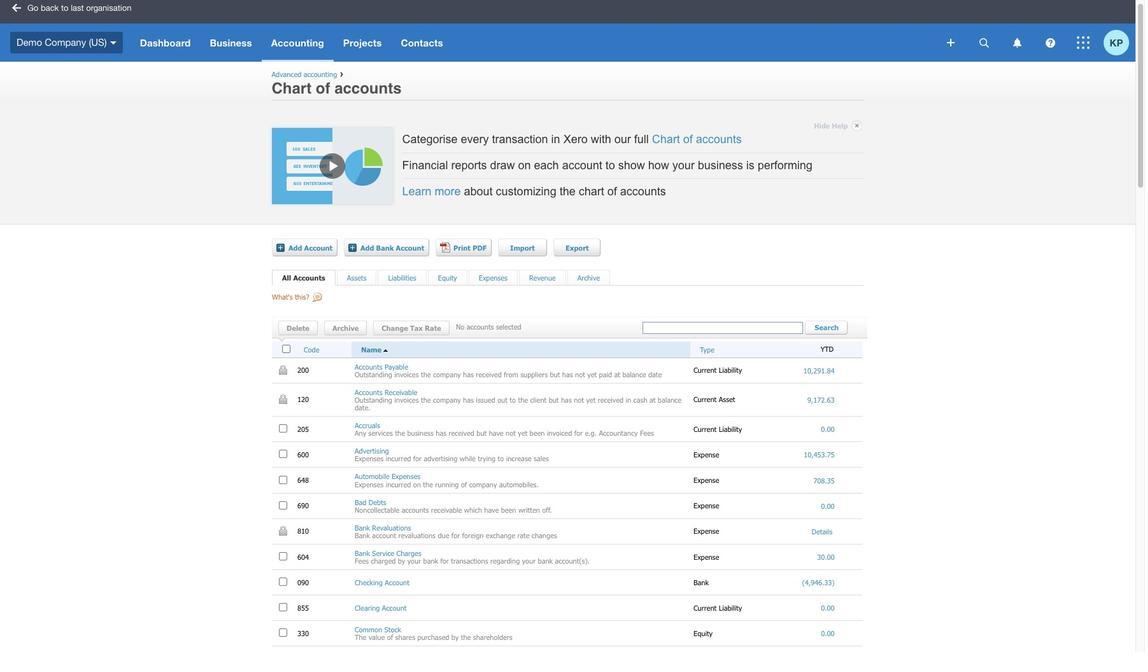 Task type: locate. For each thing, give the bounding box(es) containing it.
1 horizontal spatial by
[[451, 634, 459, 642]]

for left transactions
[[440, 557, 449, 566]]

but right client
[[549, 396, 559, 404]]

add for add bank account
[[360, 244, 374, 252]]

name link
[[361, 346, 687, 356]]

1 horizontal spatial archive link
[[577, 274, 600, 282]]

yet up e.g. on the right bottom of the page
[[586, 396, 596, 404]]

to right out
[[510, 396, 516, 404]]

projects
[[343, 37, 382, 48]]

accounts payable outstanding invoices the company has received from suppliers but has not yet paid at balance date
[[355, 363, 662, 379]]

2 current from the top
[[694, 396, 717, 404]]

yet inside accounts payable outstanding invoices the company has received from suppliers but has not yet paid at balance date
[[587, 370, 597, 379]]

0 horizontal spatial received
[[449, 429, 474, 438]]

you cannot delete/archive system accounts. image
[[279, 365, 287, 375], [279, 395, 287, 404]]

invoiced
[[547, 429, 572, 438]]

1 horizontal spatial archive
[[577, 274, 600, 282]]

0 horizontal spatial archive link
[[324, 321, 367, 335]]

1 vertical spatial by
[[451, 634, 459, 642]]

categorise every transaction in xero with our full chart of accounts
[[402, 133, 742, 146]]

1 horizontal spatial bank
[[538, 557, 553, 566]]

1 horizontal spatial in
[[626, 396, 631, 404]]

invoices down payable
[[394, 396, 419, 404]]

for inside advertising expenses incurred for advertising while trying to increase sales
[[413, 455, 422, 463]]

archive for the topmost archive link
[[577, 274, 600, 282]]

1 you cannot delete/archive system accounts. image from the top
[[279, 365, 287, 375]]

outstanding for payable
[[355, 370, 392, 379]]

for left e.g. on the right bottom of the page
[[574, 429, 583, 438]]

bad debts link
[[355, 498, 386, 507]]

1 horizontal spatial chart
[[652, 133, 680, 146]]

600
[[297, 451, 311, 459]]

bank revaluations link
[[355, 524, 411, 532]]

2 vertical spatial company
[[469, 481, 497, 489]]

1 horizontal spatial on
[[518, 159, 531, 172]]

1 expense from the top
[[694, 451, 721, 459]]

accounts inside "bad debts noncollectable accounts receivable which have been written off."
[[402, 506, 429, 514]]

company down trying
[[469, 481, 497, 489]]

bank for bank revaluations bank account revaluations due for foreign exchange rate changes
[[355, 524, 370, 532]]

shareholders
[[473, 634, 512, 642]]

receivable
[[385, 388, 417, 397]]

chart
[[272, 80, 312, 97], [652, 133, 680, 146]]

1 vertical spatial current liability
[[694, 425, 744, 433]]

your right how
[[672, 159, 695, 172]]

been left invoiced
[[530, 429, 545, 438]]

outstanding inside accounts receivable outstanding invoices the company has issued out to the client but has not yet received in cash at balance date.
[[355, 396, 392, 404]]

outstanding inside accounts payable outstanding invoices the company has received from suppliers but has not yet paid at balance date
[[355, 370, 392, 379]]

received down paid
[[598, 396, 624, 404]]

hide
[[814, 122, 830, 130]]

draw
[[490, 159, 515, 172]]

1 add from the left
[[288, 244, 302, 252]]

1 horizontal spatial received
[[476, 370, 502, 379]]

0 vertical spatial not
[[575, 370, 585, 379]]

for left advertising
[[413, 455, 422, 463]]

this?
[[295, 293, 309, 301]]

search
[[815, 323, 839, 332]]

0 horizontal spatial fees
[[355, 557, 369, 566]]

2 vertical spatial yet
[[518, 429, 527, 438]]

1 vertical spatial received
[[598, 396, 624, 404]]

invoices inside accounts receivable outstanding invoices the company has issued out to the client but has not yet received in cash at balance date.
[[394, 396, 419, 404]]

you cannot delete/archive system accounts. image left 200
[[279, 365, 287, 375]]

0.00 link down (4,946.33)
[[821, 604, 835, 613]]

archive right delete link
[[332, 324, 359, 332]]

xero
[[563, 133, 588, 146]]

expense for details
[[694, 528, 721, 536]]

svg image inside demo company (us) popup button
[[110, 41, 116, 44]]

bank
[[423, 557, 438, 566], [538, 557, 553, 566]]

1 vertical spatial in
[[626, 396, 631, 404]]

2 vertical spatial liability
[[719, 604, 742, 612]]

0 vertical spatial accounts
[[293, 274, 325, 282]]

0 vertical spatial incurred
[[386, 455, 411, 463]]

on inside automobile expenses expenses incurred on the running of company automobiles.
[[413, 481, 421, 489]]

to left last
[[61, 3, 68, 12]]

1 outstanding from the top
[[355, 370, 392, 379]]

1 vertical spatial account
[[372, 532, 396, 540]]

yet inside accounts receivable outstanding invoices the company has issued out to the client but has not yet received in cash at balance date.
[[586, 396, 596, 404]]

receivable
[[431, 506, 462, 514]]

change
[[382, 324, 408, 332]]

not inside accounts payable outstanding invoices the company has received from suppliers but has not yet paid at balance date
[[575, 370, 585, 379]]

0 vertical spatial chart
[[272, 80, 312, 97]]

2 vertical spatial received
[[449, 429, 474, 438]]

0 vertical spatial outstanding
[[355, 370, 392, 379]]

account up service
[[372, 532, 396, 540]]

received inside accounts receivable outstanding invoices the company has issued out to the client but has not yet received in cash at balance date.
[[598, 396, 624, 404]]

type
[[700, 346, 714, 354]]

2 vertical spatial not
[[506, 429, 516, 438]]

company inside accounts payable outstanding invoices the company has received from suppliers but has not yet paid at balance date
[[433, 370, 461, 379]]

2 vertical spatial accounts
[[355, 388, 382, 397]]

company left issued in the bottom of the page
[[433, 396, 461, 404]]

0 horizontal spatial balance
[[622, 370, 646, 379]]

received inside accounts payable outstanding invoices the company has received from suppliers but has not yet paid at balance date
[[476, 370, 502, 379]]

been
[[530, 429, 545, 438], [501, 506, 516, 514]]

0.00
[[821, 426, 835, 434], [821, 502, 835, 511], [821, 604, 835, 613], [821, 630, 835, 638]]

received left from at bottom left
[[476, 370, 502, 379]]

at right cash
[[650, 396, 656, 404]]

for right due at the left
[[451, 532, 460, 540]]

service
[[372, 550, 394, 558]]

2 vertical spatial current liability
[[694, 604, 744, 612]]

svg image
[[1077, 36, 1090, 49], [979, 38, 989, 47], [1013, 38, 1021, 47], [1045, 38, 1055, 47], [110, 41, 116, 44]]

of right the value
[[387, 634, 393, 642]]

1 vertical spatial svg image
[[947, 39, 955, 46]]

2 horizontal spatial received
[[598, 396, 624, 404]]

0.00 link down 708.35 link on the right of the page
[[821, 502, 835, 511]]

4 expense from the top
[[694, 528, 721, 536]]

fees left charged
[[355, 557, 369, 566]]

automobile expenses expenses incurred on the running of company automobiles.
[[355, 473, 539, 489]]

account up liabilities link
[[396, 244, 424, 252]]

4 0.00 link from the top
[[821, 630, 835, 638]]

expenses
[[479, 274, 508, 282], [355, 455, 384, 463], [392, 473, 420, 481], [355, 481, 384, 489]]

1 horizontal spatial account
[[562, 159, 602, 172]]

business left is
[[698, 159, 743, 172]]

1 vertical spatial at
[[650, 396, 656, 404]]

the inside automobile expenses expenses incurred on the running of company automobiles.
[[423, 481, 433, 489]]

1 horizontal spatial add
[[360, 244, 374, 252]]

bank down changes
[[538, 557, 553, 566]]

liability for outstanding invoices the company has received from suppliers but has not yet paid at balance date
[[719, 366, 742, 375]]

has right client
[[561, 396, 572, 404]]

yet left paid
[[587, 370, 597, 379]]

2 add from the left
[[360, 244, 374, 252]]

svg image
[[12, 4, 21, 12], [947, 39, 955, 46]]

svg image inside go back to last organisation link
[[12, 4, 21, 12]]

archive inside archive link
[[332, 324, 359, 332]]

to right trying
[[498, 455, 504, 463]]

expenses up bad debts link
[[355, 481, 384, 489]]

0 horizontal spatial archive
[[332, 324, 359, 332]]

has left issued in the bottom of the page
[[463, 396, 474, 404]]

of inside advanced accounting › chart of accounts
[[316, 80, 330, 97]]

company inside accounts receivable outstanding invoices the company has issued out to the client but has not yet received in cash at balance date.
[[433, 396, 461, 404]]

1 horizontal spatial svg image
[[947, 39, 955, 46]]

2 incurred from the top
[[386, 481, 411, 489]]

your right regarding on the bottom left of page
[[522, 557, 536, 566]]

code link
[[304, 346, 319, 354]]

cash
[[633, 396, 647, 404]]

accounts inside accounts receivable outstanding invoices the company has issued out to the client but has not yet received in cash at balance date.
[[355, 388, 382, 397]]

not up increase at the bottom left of the page
[[506, 429, 516, 438]]

3 expense from the top
[[694, 502, 721, 510]]

have up trying
[[489, 429, 504, 438]]

fees
[[640, 429, 654, 438], [355, 557, 369, 566]]

how
[[648, 159, 669, 172]]

you cannot delete/archive system accounts. image
[[279, 527, 287, 536]]

0 vertical spatial fees
[[640, 429, 654, 438]]

0.00 down (4,946.33) link
[[821, 630, 835, 638]]

of right running
[[461, 481, 467, 489]]

the inside accruals any services the business has received but have not yet been invoiced for e.g. accountancy fees
[[395, 429, 405, 438]]

company inside automobile expenses expenses incurred on the running of company automobiles.
[[469, 481, 497, 489]]

business up advertising
[[407, 429, 434, 438]]

account for checking account
[[385, 579, 409, 587]]

810
[[297, 528, 311, 536]]

0.00 link down (4,946.33) link
[[821, 630, 835, 638]]

archive
[[577, 274, 600, 282], [332, 324, 359, 332]]

accounts down name
[[355, 363, 382, 371]]

1 horizontal spatial business
[[698, 159, 743, 172]]

3 liability from the top
[[719, 604, 742, 612]]

export link
[[553, 239, 601, 256]]

0 horizontal spatial at
[[614, 370, 620, 379]]

invoices inside accounts payable outstanding invoices the company has received from suppliers but has not yet paid at balance date
[[394, 370, 419, 379]]

0 horizontal spatial svg image
[[12, 4, 21, 12]]

bank right charges
[[423, 557, 438, 566]]

1 vertical spatial incurred
[[386, 481, 411, 489]]

common stock link
[[355, 626, 401, 634]]

0.00 down 708.35 link on the right of the page
[[821, 502, 835, 511]]

2 outstanding from the top
[[355, 396, 392, 404]]

0 vertical spatial svg image
[[12, 4, 21, 12]]

contacts button
[[391, 24, 453, 62]]

None text field
[[643, 322, 803, 334]]

banner
[[0, 0, 1136, 62]]

2 you cannot delete/archive system accounts. image from the top
[[279, 395, 287, 404]]

1 invoices from the top
[[394, 370, 419, 379]]

customizing
[[496, 186, 556, 198]]

bank inside add bank account link
[[376, 244, 394, 252]]

sales
[[534, 455, 549, 463]]

been left written
[[501, 506, 516, 514]]

0 horizontal spatial account
[[372, 532, 396, 540]]

1 vertical spatial balance
[[658, 396, 681, 404]]

add up all accounts
[[288, 244, 302, 252]]

1 0.00 link from the top
[[821, 426, 835, 434]]

0 vertical spatial business
[[698, 159, 743, 172]]

charges
[[396, 550, 421, 558]]

1 incurred from the top
[[386, 455, 411, 463]]

1 vertical spatial not
[[574, 396, 584, 404]]

accounts up this?
[[293, 274, 325, 282]]

last
[[71, 3, 84, 12]]

090
[[297, 579, 311, 587]]

invoices for accounts receivable
[[394, 396, 419, 404]]

690
[[297, 502, 311, 510]]

0 horizontal spatial bank
[[423, 557, 438, 566]]

code
[[304, 346, 319, 354]]

changes
[[532, 532, 557, 540]]

0.00 for accruals any services the business has received but have not yet been invoiced for e.g. accountancy fees
[[821, 426, 835, 434]]

balance left date
[[622, 370, 646, 379]]

has left from at bottom left
[[463, 370, 474, 379]]

4 0.00 from the top
[[821, 630, 835, 638]]

3 current from the top
[[694, 425, 717, 433]]

0 vertical spatial company
[[433, 370, 461, 379]]

accruals link
[[355, 422, 380, 430]]

0 horizontal spatial by
[[398, 557, 405, 566]]

on left running
[[413, 481, 421, 489]]

outstanding up accounts receivable 'link'
[[355, 370, 392, 379]]

purchased
[[417, 634, 449, 642]]

0 vertical spatial but
[[550, 370, 560, 379]]

bank inside bank service charges fees charged by your bank for transactions regarding your bank account(s).
[[355, 550, 370, 558]]

archive for the bottommost archive link
[[332, 324, 359, 332]]

but inside accruals any services the business has received but have not yet been invoiced for e.g. accountancy fees
[[477, 429, 487, 438]]

on
[[518, 159, 531, 172], [413, 481, 421, 489]]

business inside accruals any services the business has received but have not yet been invoiced for e.g. accountancy fees
[[407, 429, 434, 438]]

accounts receivable outstanding invoices the company has issued out to the client but has not yet received in cash at balance date.
[[355, 388, 681, 412]]

None checkbox
[[282, 345, 290, 353], [279, 502, 287, 510], [279, 578, 287, 587], [282, 345, 290, 353], [279, 502, 287, 510], [279, 578, 287, 587]]

archive link down export
[[577, 274, 600, 282]]

by
[[398, 557, 405, 566], [451, 634, 459, 642]]

1 vertical spatial but
[[549, 396, 559, 404]]

account down charged
[[385, 579, 409, 587]]

0 vertical spatial current liability
[[694, 366, 744, 375]]

0 horizontal spatial been
[[501, 506, 516, 514]]

0 vertical spatial invoices
[[394, 370, 419, 379]]

your down "revaluations"
[[407, 557, 421, 566]]

1 horizontal spatial balance
[[658, 396, 681, 404]]

0 horizontal spatial chart
[[272, 80, 312, 97]]

accounts inside accounts payable outstanding invoices the company has received from suppliers but has not yet paid at balance date
[[355, 363, 382, 371]]

on right draw
[[518, 159, 531, 172]]

not inside accounts receivable outstanding invoices the company has issued out to the client but has not yet received in cash at balance date.
[[574, 396, 584, 404]]

you cannot delete/archive system accounts. image left 120
[[279, 395, 287, 404]]

delete link
[[278, 321, 318, 335]]

10,453.75 link
[[804, 451, 835, 459]]

0 vertical spatial balance
[[622, 370, 646, 379]]

chart
[[579, 186, 604, 198]]

›
[[340, 68, 343, 79]]

issued
[[476, 396, 495, 404]]

accounts up date.
[[355, 388, 382, 397]]

account up all accounts
[[304, 244, 333, 252]]

bank for bank
[[694, 579, 711, 587]]

yet up increase at the bottom left of the page
[[518, 429, 527, 438]]

2 invoices from the top
[[394, 396, 419, 404]]

1 vertical spatial fees
[[355, 557, 369, 566]]

outstanding up accruals link
[[355, 396, 392, 404]]

archive down export
[[577, 274, 600, 282]]

1 vertical spatial on
[[413, 481, 421, 489]]

have right which
[[484, 506, 499, 514]]

payable
[[385, 363, 408, 371]]

0.00 down (4,946.33)
[[821, 604, 835, 613]]

current for outstanding invoices the company has received from suppliers but has not yet paid at balance date
[[694, 366, 717, 375]]

show
[[618, 159, 645, 172]]

1 horizontal spatial equity
[[694, 630, 715, 638]]

1 current liability from the top
[[694, 366, 744, 375]]

fees right accountancy
[[640, 429, 654, 438]]

but right "suppliers"
[[550, 370, 560, 379]]

business button
[[200, 24, 262, 62]]

incurred inside automobile expenses expenses incurred on the running of company automobiles.
[[386, 481, 411, 489]]

0 vertical spatial in
[[551, 133, 560, 146]]

add up the assets
[[360, 244, 374, 252]]

1 vertical spatial outstanding
[[355, 396, 392, 404]]

incurred inside advertising expenses incurred for advertising while trying to increase sales
[[386, 455, 411, 463]]

the right the receivable
[[421, 396, 431, 404]]

1 vertical spatial yet
[[586, 396, 596, 404]]

expenses up automobile in the bottom left of the page
[[355, 455, 384, 463]]

0 vertical spatial archive
[[577, 274, 600, 282]]

0 vertical spatial by
[[398, 557, 405, 566]]

0 vertical spatial at
[[614, 370, 620, 379]]

liabilities link
[[388, 274, 416, 282]]

but up trying
[[477, 429, 487, 438]]

1 liability from the top
[[719, 366, 742, 375]]

balance inside accounts payable outstanding invoices the company has received from suppliers but has not yet paid at balance date
[[622, 370, 646, 379]]

account down xero
[[562, 159, 602, 172]]

0.00 up the 10,453.75
[[821, 426, 835, 434]]

the right payable
[[421, 370, 431, 379]]

1 vertical spatial archive
[[332, 324, 359, 332]]

1 vertical spatial been
[[501, 506, 516, 514]]

expense for 30.00
[[694, 553, 721, 561]]

accounts receivable link
[[355, 388, 417, 397]]

balance right cash
[[658, 396, 681, 404]]

0 vertical spatial received
[[476, 370, 502, 379]]

2 vertical spatial but
[[477, 429, 487, 438]]

import link
[[498, 239, 547, 256]]

2 liability from the top
[[719, 425, 742, 433]]

received up advertising expenses incurred for advertising while trying to increase sales
[[449, 429, 474, 438]]

to left show
[[605, 159, 615, 172]]

for inside bank revaluations bank account revaluations due for foreign exchange rate changes
[[451, 532, 460, 540]]

chart down the advanced
[[272, 80, 312, 97]]

10,453.75
[[804, 451, 835, 459]]

balance inside accounts receivable outstanding invoices the company has issued out to the client but has not yet received in cash at balance date.
[[658, 396, 681, 404]]

1 horizontal spatial fees
[[640, 429, 654, 438]]

outstanding for receivable
[[355, 396, 392, 404]]

1 vertical spatial business
[[407, 429, 434, 438]]

0 vertical spatial yet
[[587, 370, 597, 379]]

1 horizontal spatial at
[[650, 396, 656, 404]]

2 0.00 link from the top
[[821, 502, 835, 511]]

expense for 708.35
[[694, 476, 721, 485]]

1 vertical spatial you cannot delete/archive system accounts. image
[[279, 395, 287, 404]]

None checkbox
[[279, 425, 287, 433], [279, 450, 287, 459], [279, 476, 287, 484], [279, 553, 287, 561], [279, 604, 287, 612], [279, 629, 287, 638], [279, 425, 287, 433], [279, 450, 287, 459], [279, 476, 287, 484], [279, 553, 287, 561], [279, 604, 287, 612], [279, 629, 287, 638]]

import
[[510, 244, 535, 252]]

1 horizontal spatial been
[[530, 429, 545, 438]]

has up advertising expenses incurred for advertising while trying to increase sales
[[436, 429, 447, 438]]

0 horizontal spatial add
[[288, 244, 302, 252]]

1 vertical spatial liability
[[719, 425, 742, 433]]

change tax rate
[[382, 324, 441, 332]]

0 vertical spatial have
[[489, 429, 504, 438]]

the left the "shareholders"
[[461, 634, 471, 642]]

invoices up the receivable
[[394, 370, 419, 379]]

for
[[574, 429, 583, 438], [413, 455, 422, 463], [451, 532, 460, 540], [440, 557, 449, 566]]

incurred up the automobile expenses link
[[386, 455, 411, 463]]

liabilities
[[388, 274, 416, 282]]

chart right full
[[652, 133, 680, 146]]

2 expense from the top
[[694, 476, 721, 485]]

been inside "bad debts noncollectable accounts receivable which have been written off."
[[501, 506, 516, 514]]

equity
[[438, 274, 457, 282], [694, 630, 715, 638]]

1 vertical spatial company
[[433, 396, 461, 404]]

at inside accounts payable outstanding invoices the company has received from suppliers but has not yet paid at balance date
[[614, 370, 620, 379]]

9,172.63 link
[[807, 396, 835, 404]]

account
[[304, 244, 333, 252], [396, 244, 424, 252], [385, 579, 409, 587], [382, 604, 407, 613]]

0 vertical spatial liability
[[719, 366, 742, 375]]

in left xero
[[551, 133, 560, 146]]

0 horizontal spatial on
[[413, 481, 421, 489]]

contacts
[[401, 37, 443, 48]]

3 0.00 link from the top
[[821, 604, 835, 613]]

revaluations
[[398, 532, 436, 540]]

liability for any services the business has received but have not yet been invoiced for e.g. accountancy fees
[[719, 425, 742, 433]]

accounting
[[271, 37, 324, 48]]

in left cash
[[626, 396, 631, 404]]

5 expense from the top
[[694, 553, 721, 561]]

organisation
[[86, 3, 131, 12]]

not right client
[[574, 396, 584, 404]]

chart inside advanced accounting › chart of accounts
[[272, 80, 312, 97]]

hide help
[[814, 122, 848, 130]]

company down rate on the left
[[433, 370, 461, 379]]

yet inside accruals any services the business has received but have not yet been invoiced for e.g. accountancy fees
[[518, 429, 527, 438]]

2 0.00 from the top
[[821, 502, 835, 511]]

by right charged
[[398, 557, 405, 566]]

1 current from the top
[[694, 366, 717, 375]]

you cannot delete/archive system accounts. image for 120
[[279, 395, 287, 404]]

1 vertical spatial have
[[484, 506, 499, 514]]

0.00 link up the 10,453.75
[[821, 426, 835, 434]]

current liability
[[694, 366, 744, 375], [694, 425, 744, 433], [694, 604, 744, 612]]

0 horizontal spatial equity
[[438, 274, 457, 282]]

has right "suppliers"
[[562, 370, 573, 379]]

the right "services"
[[395, 429, 405, 438]]

archive link up name
[[324, 321, 367, 335]]

to inside accounts receivable outstanding invoices the company has issued out to the client but has not yet received in cash at balance date.
[[510, 396, 516, 404]]

2 current liability from the top
[[694, 425, 744, 433]]

incurred up debts
[[386, 481, 411, 489]]

1 vertical spatial invoices
[[394, 396, 419, 404]]

at right paid
[[614, 370, 620, 379]]

demo company (us)
[[17, 37, 107, 48]]

1 0.00 from the top
[[821, 426, 835, 434]]

written
[[518, 506, 540, 514]]

revenue
[[529, 274, 556, 282]]

expense for 0.00
[[694, 502, 721, 510]]

account up stock
[[382, 604, 407, 613]]

the left client
[[518, 396, 528, 404]]

have inside "bad debts noncollectable accounts receivable which have been written off."
[[484, 506, 499, 514]]

0 vertical spatial been
[[530, 429, 545, 438]]

by right purchased
[[451, 634, 459, 642]]

0 horizontal spatial business
[[407, 429, 434, 438]]

change tax rate link
[[373, 321, 450, 335]]

not left paid
[[575, 370, 585, 379]]

of down accounting
[[316, 80, 330, 97]]

pdf
[[473, 244, 487, 252]]

1 vertical spatial accounts
[[355, 363, 382, 371]]

advertising link
[[355, 447, 389, 456]]

the left running
[[423, 481, 433, 489]]

0 vertical spatial you cannot delete/archive system accounts. image
[[279, 365, 287, 375]]



Task type: vqa. For each thing, say whether or not it's contained in the screenshot.
bottommost in
yes



Task type: describe. For each thing, give the bounding box(es) containing it.
add bank account link
[[344, 239, 429, 256]]

no
[[456, 323, 464, 331]]

what's
[[272, 293, 293, 301]]

account inside bank revaluations bank account revaluations due for foreign exchange rate changes
[[372, 532, 396, 540]]

in inside accounts receivable outstanding invoices the company has issued out to the client but has not yet received in cash at balance date.
[[626, 396, 631, 404]]

search button
[[805, 321, 848, 336]]

clearing
[[355, 604, 380, 613]]

print
[[453, 244, 471, 252]]

kp
[[1110, 37, 1123, 48]]

0 vertical spatial equity
[[438, 274, 457, 282]]

1 vertical spatial chart
[[652, 133, 680, 146]]

fees inside accruals any services the business has received but have not yet been invoiced for e.g. accountancy fees
[[640, 429, 654, 438]]

what's this?
[[272, 293, 309, 301]]

200
[[297, 366, 311, 375]]

0.00 link for common stock the value of shares purchased by the shareholders
[[821, 630, 835, 638]]

accounts for accounts payable
[[355, 363, 382, 371]]

financial reports draw on each account to show how your business is performing
[[402, 159, 813, 172]]

paid
[[599, 370, 612, 379]]

date.
[[355, 404, 370, 412]]

automobile expenses link
[[355, 473, 420, 481]]

205
[[297, 425, 311, 433]]

the left chart
[[560, 186, 576, 198]]

bank for bank service charges fees charged by your bank for transactions regarding your bank account(s).
[[355, 550, 370, 558]]

account for add account
[[304, 244, 333, 252]]

been inside accruals any services the business has received but have not yet been invoiced for e.g. accountancy fees
[[530, 429, 545, 438]]

of inside common stock the value of shares purchased by the shareholders
[[387, 634, 393, 642]]

company for issued
[[433, 396, 461, 404]]

30.00
[[817, 553, 835, 562]]

2 horizontal spatial your
[[672, 159, 695, 172]]

go back to last organisation link
[[8, 0, 139, 18]]

advanced
[[272, 70, 301, 78]]

rate
[[425, 324, 441, 332]]

client
[[530, 396, 547, 404]]

transactions
[[451, 557, 488, 566]]

invoices for accounts payable
[[394, 370, 419, 379]]

debts
[[369, 498, 386, 507]]

current liability for outstanding invoices the company has received from suppliers but has not yet paid at balance date
[[694, 366, 744, 375]]

708.35 link
[[813, 477, 835, 485]]

bank revaluations bank account revaluations due for foreign exchange rate changes
[[355, 524, 557, 540]]

accounts for accounts receivable
[[355, 388, 382, 397]]

but inside accounts receivable outstanding invoices the company has issued out to the client but has not yet received in cash at balance date.
[[549, 396, 559, 404]]

full
[[634, 133, 649, 146]]

of right full
[[683, 133, 693, 146]]

have inside accruals any services the business has received but have not yet been invoiced for e.g. accountancy fees
[[489, 429, 504, 438]]

accounts inside advanced accounting › chart of accounts
[[334, 80, 402, 97]]

to inside advertising expenses incurred for advertising while trying to increase sales
[[498, 455, 504, 463]]

330
[[297, 630, 311, 638]]

3 0.00 from the top
[[821, 604, 835, 613]]

expenses right automobile in the bottom left of the page
[[392, 473, 420, 481]]

(4,946.33)
[[802, 579, 835, 587]]

selected
[[496, 323, 521, 331]]

0.00 for bad debts noncollectable accounts receivable which have been written off.
[[821, 502, 835, 511]]

0.00 link for bad debts noncollectable accounts receivable which have been written off.
[[821, 502, 835, 511]]

fees inside bank service charges fees charged by your bank for transactions regarding your bank account(s).
[[355, 557, 369, 566]]

help
[[832, 122, 848, 130]]

revaluations
[[372, 524, 411, 532]]

expenses link
[[479, 274, 508, 282]]

tax
[[410, 324, 423, 332]]

3 current liability from the top
[[694, 604, 744, 612]]

0 horizontal spatial your
[[407, 557, 421, 566]]

1 vertical spatial archive link
[[324, 321, 367, 335]]

received inside accruals any services the business has received but have not yet been invoiced for e.g. accountancy fees
[[449, 429, 474, 438]]

1 bank from the left
[[423, 557, 438, 566]]

about
[[464, 186, 493, 198]]

bad debts noncollectable accounts receivable which have been written off.
[[355, 498, 552, 514]]

accounting
[[304, 70, 337, 78]]

exchange
[[486, 532, 515, 540]]

suppliers
[[520, 370, 548, 379]]

accountancy
[[599, 429, 638, 438]]

rate
[[517, 532, 530, 540]]

transaction
[[492, 133, 548, 146]]

0.00 link for accruals any services the business has received but have not yet been invoiced for e.g. accountancy fees
[[821, 426, 835, 434]]

not inside accruals any services the business has received but have not yet been invoiced for e.g. accountancy fees
[[506, 429, 516, 438]]

the inside common stock the value of shares purchased by the shareholders
[[461, 634, 471, 642]]

for inside accruals any services the business has received but have not yet been invoiced for e.g. accountancy fees
[[574, 429, 583, 438]]

604
[[297, 553, 311, 561]]

learn more about customizing the chart of accounts
[[402, 186, 666, 198]]

current for outstanding invoices the company has issued out to the client but has not yet received in cash at balance date.
[[694, 396, 717, 404]]

advanced accounting › chart of accounts
[[272, 68, 402, 97]]

all accounts
[[282, 274, 325, 282]]

add bank account
[[360, 244, 424, 252]]

for inside bank service charges fees charged by your bank for transactions regarding your bank account(s).
[[440, 557, 449, 566]]

reports
[[451, 159, 487, 172]]

current liability for any services the business has received but have not yet been invoiced for e.g. accountancy fees
[[694, 425, 744, 433]]

back
[[41, 3, 59, 12]]

trying
[[478, 455, 496, 463]]

0 horizontal spatial in
[[551, 133, 560, 146]]

accounting button
[[262, 24, 334, 62]]

0.00 for common stock the value of shares purchased by the shareholders
[[821, 630, 835, 638]]

at inside accounts receivable outstanding invoices the company has issued out to the client but has not yet received in cash at balance date.
[[650, 396, 656, 404]]

current for any services the business has received but have not yet been invoiced for e.g. accountancy fees
[[694, 425, 717, 433]]

out
[[497, 396, 508, 404]]

advertising
[[424, 455, 457, 463]]

by inside common stock the value of shares purchased by the shareholders
[[451, 634, 459, 642]]

you cannot delete/archive system accounts. image for 200
[[279, 365, 287, 375]]

0 vertical spatial archive link
[[577, 274, 600, 282]]

services
[[368, 429, 393, 438]]

print pdf
[[453, 244, 487, 252]]

financial
[[402, 159, 448, 172]]

charged
[[371, 557, 396, 566]]

is
[[746, 159, 755, 172]]

648
[[297, 476, 311, 485]]

checking
[[355, 579, 383, 587]]

every
[[461, 133, 489, 146]]

expenses inside advertising expenses incurred for advertising while trying to increase sales
[[355, 455, 384, 463]]

of inside automobile expenses expenses incurred on the running of company automobiles.
[[461, 481, 467, 489]]

bad
[[355, 498, 366, 507]]

regarding
[[490, 557, 520, 566]]

automobiles.
[[499, 481, 539, 489]]

2 bank from the left
[[538, 557, 553, 566]]

the inside accounts payable outstanding invoices the company has received from suppliers but has not yet paid at balance date
[[421, 370, 431, 379]]

advertising expenses incurred for advertising while trying to increase sales
[[355, 447, 549, 463]]

demo
[[17, 37, 42, 48]]

which
[[464, 506, 482, 514]]

business
[[210, 37, 252, 48]]

expense for 10,453.75
[[694, 451, 721, 459]]

common
[[355, 626, 382, 634]]

1 horizontal spatial your
[[522, 557, 536, 566]]

has inside accruals any services the business has received but have not yet been invoiced for e.g. accountancy fees
[[436, 429, 447, 438]]

0 vertical spatial on
[[518, 159, 531, 172]]

details link
[[812, 528, 835, 536]]

learn
[[402, 186, 432, 198]]

go back to last organisation
[[27, 3, 131, 12]]

categorise
[[402, 133, 458, 146]]

with
[[591, 133, 611, 146]]

add account link
[[272, 239, 338, 256]]

clearing account link
[[355, 604, 407, 613]]

1 vertical spatial equity
[[694, 630, 715, 638]]

to inside banner
[[61, 3, 68, 12]]

0 vertical spatial account
[[562, 159, 602, 172]]

of right chart
[[607, 186, 617, 198]]

4 current from the top
[[694, 604, 717, 612]]

add for add account
[[288, 244, 302, 252]]

account for clearing account
[[382, 604, 407, 613]]

by inside bank service charges fees charged by your bank for transactions regarding your bank account(s).
[[398, 557, 405, 566]]

performing
[[758, 159, 813, 172]]

10,291.84
[[804, 367, 835, 375]]

demo company (us) button
[[0, 24, 130, 62]]

checking account
[[355, 579, 409, 587]]

company for received
[[433, 370, 461, 379]]

expenses down pdf
[[479, 274, 508, 282]]

increase
[[506, 455, 532, 463]]

clearing account
[[355, 604, 407, 613]]

banner containing kp
[[0, 0, 1136, 62]]

but inside accounts payable outstanding invoices the company has received from suppliers but has not yet paid at balance date
[[550, 370, 560, 379]]

due
[[438, 532, 449, 540]]



